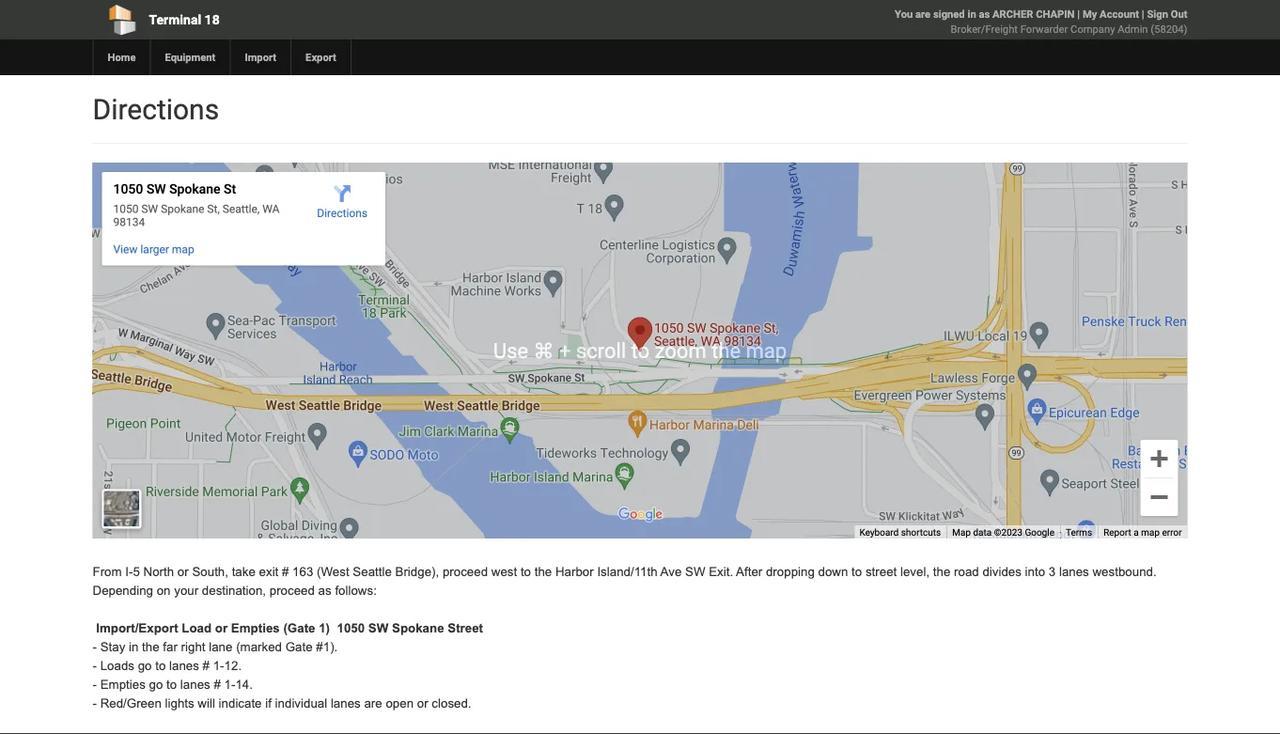 Task type: describe. For each thing, give the bounding box(es) containing it.
west
[[492, 565, 517, 579]]

4 - from the top
[[93, 697, 97, 711]]

from i-5 north or south, take exit # 163 (west seattle bridge), proceed west to the harbor island/11th ave sw exit. after dropping down to street level, the road divides into 3 lanes westbound. depending on your destination, proceed as follows:
[[93, 565, 1157, 598]]

broker/freight
[[951, 23, 1018, 35]]

bridge),
[[395, 565, 439, 579]]

12.
[[224, 659, 242, 673]]

depending
[[93, 584, 153, 598]]

2 horizontal spatial the
[[934, 565, 951, 579]]

you are signed in as archer chapin | my account | sign out broker/freight forwarder company admin (58204)
[[895, 8, 1188, 35]]

terminal
[[149, 12, 201, 27]]

1 horizontal spatial #
[[214, 678, 221, 692]]

163
[[293, 565, 314, 579]]

(gate
[[283, 622, 316, 636]]

dropping
[[766, 565, 815, 579]]

0 vertical spatial 1-
[[213, 659, 224, 673]]

to right down
[[852, 565, 863, 579]]

account
[[1100, 8, 1140, 20]]

1 horizontal spatial empties
[[231, 622, 280, 636]]

individual
[[275, 697, 327, 711]]

lanes down right
[[169, 659, 199, 673]]

(west
[[317, 565, 349, 579]]

indicate
[[219, 697, 262, 711]]

home link
[[93, 39, 150, 75]]

terminal 18
[[149, 12, 220, 27]]

seattle
[[353, 565, 392, 579]]

import/export load or empties (gate 1)  1050 sw spokane street - stay in the far right lane (marked gate #1). - loads go to lanes # 1-12. - empties go to lanes # 1-14. - red/green lights will indicate if individual lanes are open or closed.
[[93, 622, 483, 711]]

gate
[[286, 640, 313, 655]]

lanes up the will
[[180, 678, 210, 692]]

are inside 'you are signed in as archer chapin | my account | sign out broker/freight forwarder company admin (58204)'
[[916, 8, 931, 20]]

north
[[143, 565, 174, 579]]

harbor
[[556, 565, 594, 579]]

island/11th
[[598, 565, 658, 579]]

load
[[182, 622, 212, 636]]

import
[[245, 51, 277, 63]]

1 horizontal spatial the
[[535, 565, 552, 579]]

road
[[955, 565, 980, 579]]

exit.
[[709, 565, 734, 579]]

from
[[93, 565, 122, 579]]

to down far
[[155, 659, 166, 673]]

chapin
[[1037, 8, 1075, 20]]

to up "lights"
[[166, 678, 177, 692]]

out
[[1171, 8, 1188, 20]]

terminal 18 link
[[93, 0, 533, 39]]

westbound.
[[1093, 565, 1157, 579]]

lanes inside from i-5 north or south, take exit # 163 (west seattle bridge), proceed west to the harbor island/11th ave sw exit. after dropping down to street level, the road divides into 3 lanes westbound. depending on your destination, proceed as follows:
[[1060, 565, 1090, 579]]

destination,
[[202, 584, 266, 598]]

i-
[[125, 565, 133, 579]]

home
[[108, 51, 136, 63]]

open
[[386, 697, 414, 711]]

forwarder
[[1021, 23, 1069, 35]]

right
[[181, 640, 206, 655]]

as inside from i-5 north or south, take exit # 163 (west seattle bridge), proceed west to the harbor island/11th ave sw exit. after dropping down to street level, the road divides into 3 lanes westbound. depending on your destination, proceed as follows:
[[318, 584, 332, 598]]

import/export
[[96, 622, 178, 636]]

3
[[1049, 565, 1056, 579]]

ave
[[661, 565, 682, 579]]

1 vertical spatial 1-
[[224, 678, 235, 692]]

(58204)
[[1151, 23, 1188, 35]]

your
[[174, 584, 199, 598]]

equipment
[[165, 51, 216, 63]]

18
[[205, 12, 220, 27]]

directions
[[93, 93, 219, 126]]

take
[[232, 565, 256, 579]]



Task type: locate. For each thing, give the bounding box(es) containing it.
1 horizontal spatial as
[[979, 8, 991, 20]]

sw
[[686, 565, 706, 579], [368, 622, 389, 636]]

0 horizontal spatial in
[[129, 640, 139, 655]]

0 vertical spatial as
[[979, 8, 991, 20]]

admin
[[1118, 23, 1149, 35]]

#
[[282, 565, 289, 579], [203, 659, 210, 673], [214, 678, 221, 692]]

my
[[1083, 8, 1098, 20]]

1 horizontal spatial |
[[1142, 8, 1145, 20]]

1 vertical spatial go
[[149, 678, 163, 692]]

0 horizontal spatial empties
[[100, 678, 146, 692]]

to right west at left bottom
[[521, 565, 531, 579]]

-
[[93, 640, 97, 655], [93, 659, 97, 673], [93, 678, 97, 692], [93, 697, 97, 711]]

or right open
[[417, 697, 428, 711]]

or
[[178, 565, 189, 579], [215, 622, 228, 636], [417, 697, 428, 711]]

are
[[916, 8, 931, 20], [364, 697, 382, 711]]

as inside 'you are signed in as archer chapin | my account | sign out broker/freight forwarder company admin (58204)'
[[979, 8, 991, 20]]

equipment link
[[150, 39, 230, 75]]

are right you
[[916, 8, 931, 20]]

street
[[866, 565, 897, 579]]

| left my
[[1078, 8, 1081, 20]]

empties down the 'loads'
[[100, 678, 146, 692]]

export
[[306, 51, 337, 63]]

empties
[[231, 622, 280, 636], [100, 678, 146, 692]]

in
[[968, 8, 977, 20], [129, 640, 139, 655]]

3 - from the top
[[93, 678, 97, 692]]

5
[[133, 565, 140, 579]]

1 horizontal spatial are
[[916, 8, 931, 20]]

| left sign at the right top
[[1142, 8, 1145, 20]]

# right 'exit'
[[282, 565, 289, 579]]

are inside import/export load or empties (gate 1)  1050 sw spokane street - stay in the far right lane (marked gate #1). - loads go to lanes # 1-12. - empties go to lanes # 1-14. - red/green lights will indicate if individual lanes are open or closed.
[[364, 697, 382, 711]]

if
[[265, 697, 272, 711]]

archer
[[993, 8, 1034, 20]]

# up the will
[[214, 678, 221, 692]]

2 horizontal spatial #
[[282, 565, 289, 579]]

0 vertical spatial proceed
[[443, 565, 488, 579]]

lanes right 3
[[1060, 565, 1090, 579]]

follows:
[[335, 584, 377, 598]]

go
[[138, 659, 152, 673], [149, 678, 163, 692]]

closed.
[[432, 697, 472, 711]]

2 - from the top
[[93, 659, 97, 673]]

the inside import/export load or empties (gate 1)  1050 sw spokane street - stay in the far right lane (marked gate #1). - loads go to lanes # 1-12. - empties go to lanes # 1-14. - red/green lights will indicate if individual lanes are open or closed.
[[142, 640, 160, 655]]

1 vertical spatial in
[[129, 640, 139, 655]]

0 horizontal spatial as
[[318, 584, 332, 598]]

# inside from i-5 north or south, take exit # 163 (west seattle bridge), proceed west to the harbor island/11th ave sw exit. after dropping down to street level, the road divides into 3 lanes westbound. depending on your destination, proceed as follows:
[[282, 565, 289, 579]]

0 horizontal spatial are
[[364, 697, 382, 711]]

1- down lane
[[213, 659, 224, 673]]

|
[[1078, 8, 1081, 20], [1142, 8, 1145, 20]]

stay
[[100, 640, 125, 655]]

the
[[535, 565, 552, 579], [934, 565, 951, 579], [142, 640, 160, 655]]

street
[[448, 622, 483, 636]]

2 vertical spatial or
[[417, 697, 428, 711]]

are left open
[[364, 697, 382, 711]]

0 vertical spatial in
[[968, 8, 977, 20]]

proceed left west at left bottom
[[443, 565, 488, 579]]

1 horizontal spatial sw
[[686, 565, 706, 579]]

red/green
[[100, 697, 162, 711]]

in inside import/export load or empties (gate 1)  1050 sw spokane street - stay in the far right lane (marked gate #1). - loads go to lanes # 1-12. - empties go to lanes # 1-14. - red/green lights will indicate if individual lanes are open or closed.
[[129, 640, 139, 655]]

as
[[979, 8, 991, 20], [318, 584, 332, 598]]

0 horizontal spatial the
[[142, 640, 160, 655]]

signed
[[934, 8, 966, 20]]

or up your
[[178, 565, 189, 579]]

1 vertical spatial sw
[[368, 622, 389, 636]]

1050
[[337, 622, 365, 636]]

sign out link
[[1148, 8, 1188, 20]]

0 vertical spatial are
[[916, 8, 931, 20]]

1 | from the left
[[1078, 8, 1081, 20]]

0 horizontal spatial |
[[1078, 8, 1081, 20]]

1 vertical spatial #
[[203, 659, 210, 673]]

# down right
[[203, 659, 210, 673]]

0 horizontal spatial #
[[203, 659, 210, 673]]

in inside 'you are signed in as archer chapin | my account | sign out broker/freight forwarder company admin (58204)'
[[968, 8, 977, 20]]

into
[[1026, 565, 1046, 579]]

go right the 'loads'
[[138, 659, 152, 673]]

far
[[163, 640, 178, 655]]

lanes
[[1060, 565, 1090, 579], [169, 659, 199, 673], [180, 678, 210, 692], [331, 697, 361, 711]]

level,
[[901, 565, 930, 579]]

1-
[[213, 659, 224, 673], [224, 678, 235, 692]]

the left harbor
[[535, 565, 552, 579]]

in up broker/freight
[[968, 8, 977, 20]]

1 - from the top
[[93, 640, 97, 655]]

1 horizontal spatial in
[[968, 8, 977, 20]]

proceed down "163"
[[270, 584, 315, 598]]

as up broker/freight
[[979, 8, 991, 20]]

sw right ave
[[686, 565, 706, 579]]

after
[[736, 565, 763, 579]]

spokane
[[392, 622, 444, 636]]

- left stay
[[93, 640, 97, 655]]

lights
[[165, 697, 194, 711]]

0 horizontal spatial sw
[[368, 622, 389, 636]]

down
[[819, 565, 849, 579]]

0 vertical spatial go
[[138, 659, 152, 673]]

to
[[521, 565, 531, 579], [852, 565, 863, 579], [155, 659, 166, 673], [166, 678, 177, 692]]

14.
[[235, 678, 253, 692]]

0 vertical spatial empties
[[231, 622, 280, 636]]

loads
[[100, 659, 134, 673]]

export link
[[291, 39, 351, 75]]

you
[[895, 8, 913, 20]]

1- down 12. at the bottom left
[[224, 678, 235, 692]]

the left the road
[[934, 565, 951, 579]]

- left red/green
[[93, 697, 97, 711]]

(marked
[[236, 640, 282, 655]]

1 horizontal spatial or
[[215, 622, 228, 636]]

0 vertical spatial #
[[282, 565, 289, 579]]

on
[[157, 584, 171, 598]]

exit
[[259, 565, 279, 579]]

2 horizontal spatial or
[[417, 697, 428, 711]]

1 horizontal spatial proceed
[[443, 565, 488, 579]]

1 vertical spatial or
[[215, 622, 228, 636]]

will
[[198, 697, 215, 711]]

1 vertical spatial empties
[[100, 678, 146, 692]]

import link
[[230, 39, 291, 75]]

sw right 1050
[[368, 622, 389, 636]]

or inside from i-5 north or south, take exit # 163 (west seattle bridge), proceed west to the harbor island/11th ave sw exit. after dropping down to street level, the road divides into 3 lanes westbound. depending on your destination, proceed as follows:
[[178, 565, 189, 579]]

2 | from the left
[[1142, 8, 1145, 20]]

as down the (west
[[318, 584, 332, 598]]

sw inside from i-5 north or south, take exit # 163 (west seattle bridge), proceed west to the harbor island/11th ave sw exit. after dropping down to street level, the road divides into 3 lanes westbound. depending on your destination, proceed as follows:
[[686, 565, 706, 579]]

south,
[[192, 565, 228, 579]]

2 vertical spatial #
[[214, 678, 221, 692]]

or up lane
[[215, 622, 228, 636]]

go up red/green
[[149, 678, 163, 692]]

divides
[[983, 565, 1022, 579]]

my account link
[[1083, 8, 1140, 20]]

empties up (marked
[[231, 622, 280, 636]]

0 horizontal spatial or
[[178, 565, 189, 579]]

1 vertical spatial as
[[318, 584, 332, 598]]

1 vertical spatial proceed
[[270, 584, 315, 598]]

lanes right individual
[[331, 697, 361, 711]]

- down import/export
[[93, 678, 97, 692]]

the left far
[[142, 640, 160, 655]]

- left the 'loads'
[[93, 659, 97, 673]]

sign
[[1148, 8, 1169, 20]]

1 vertical spatial are
[[364, 697, 382, 711]]

#1).
[[316, 640, 338, 655]]

lane
[[209, 640, 233, 655]]

0 vertical spatial or
[[178, 565, 189, 579]]

0 horizontal spatial proceed
[[270, 584, 315, 598]]

sw inside import/export load or empties (gate 1)  1050 sw spokane street - stay in the far right lane (marked gate #1). - loads go to lanes # 1-12. - empties go to lanes # 1-14. - red/green lights will indicate if individual lanes are open or closed.
[[368, 622, 389, 636]]

0 vertical spatial sw
[[686, 565, 706, 579]]

in down import/export
[[129, 640, 139, 655]]

company
[[1071, 23, 1116, 35]]

proceed
[[443, 565, 488, 579], [270, 584, 315, 598]]



Task type: vqa. For each thing, say whether or not it's contained in the screenshot.
Sign
yes



